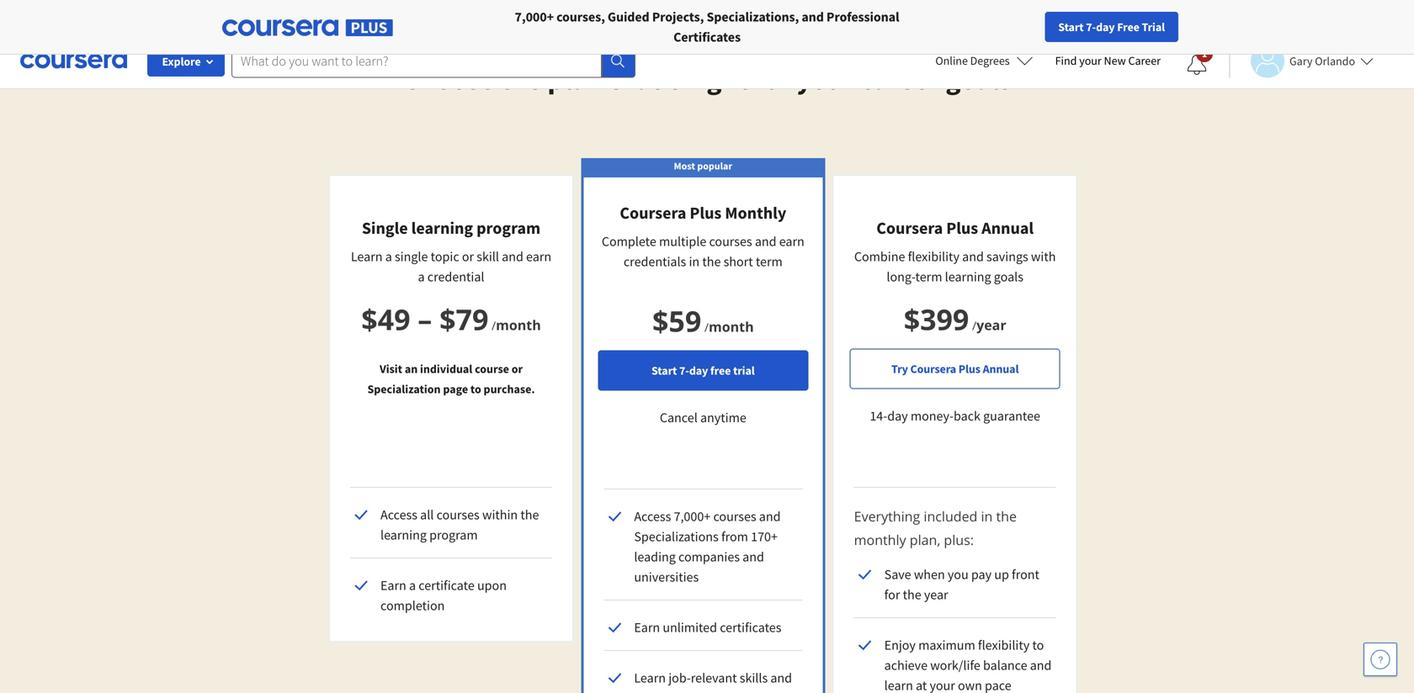 Task type: vqa. For each thing, say whether or not it's contained in the screenshot.
"IIT Guwahati" inside Educator group
no



Task type: locate. For each thing, give the bounding box(es) containing it.
0 vertical spatial a
[[385, 248, 392, 265]]

explore
[[162, 54, 201, 69]]

0 horizontal spatial 7-
[[679, 363, 689, 378]]

included
[[924, 508, 978, 526]]

1 vertical spatial learn
[[634, 670, 666, 687]]

courses inside the complete multiple courses and earn credentials in the short term
[[709, 233, 752, 250]]

your right find
[[1080, 53, 1102, 68]]

0 vertical spatial earn
[[381, 578, 406, 594]]

with inside combine flexibility and savings with long-term learning goals
[[1031, 248, 1056, 265]]

you
[[948, 567, 969, 583]]

or left skill
[[462, 248, 474, 265]]

learning inside access all courses within the learning program
[[381, 527, 427, 544]]

and inside enjoy maximum flexibility to achieve work/life balance and learn at your own pace
[[1030, 658, 1052, 674]]

and down 170+
[[743, 549, 764, 566]]

7,000+ up specializations
[[674, 509, 711, 525]]

flexibility down coursera plus annual
[[908, 248, 960, 265]]

1 horizontal spatial day
[[888, 408, 908, 425]]

month inside $59 / month
[[709, 318, 754, 336]]

1 horizontal spatial 7,000+
[[674, 509, 711, 525]]

complete
[[602, 233, 657, 250]]

1 horizontal spatial year
[[977, 316, 1007, 334]]

for for governments
[[363, 8, 382, 25]]

to inside visit an individual course or specialization page to purchase.
[[471, 382, 481, 397]]

1 horizontal spatial learn
[[634, 670, 666, 687]]

term inside combine flexibility and savings with long-term learning goals
[[916, 269, 943, 285]]

learn inside learn a single topic or skill and earn a credential
[[351, 248, 383, 265]]

earn right skill
[[526, 248, 552, 265]]

coursera plus annual
[[877, 218, 1034, 239]]

1 vertical spatial program
[[429, 527, 478, 544]]

plus up back
[[959, 362, 981, 377]]

/ for $59
[[705, 320, 709, 336]]

$399
[[904, 300, 969, 339]]

0 horizontal spatial your
[[797, 61, 855, 97]]

start for start 7-day free trial
[[652, 363, 677, 378]]

0 horizontal spatial earn
[[381, 578, 406, 594]]

plus up combine flexibility and savings with long-term learning goals
[[947, 218, 978, 239]]

0 vertical spatial 7,000+
[[515, 8, 554, 25]]

program inside access all courses within the learning program
[[429, 527, 478, 544]]

None search field
[[232, 44, 636, 78]]

year right $399
[[977, 316, 1007, 334]]

1 horizontal spatial earn
[[634, 620, 660, 637]]

/ inside $49 – $79 / month
[[492, 318, 496, 334]]

start 7-day free trial
[[652, 363, 755, 378]]

annual up the savings on the right top
[[982, 218, 1034, 239]]

relevant
[[691, 670, 737, 687]]

coursera image
[[20, 47, 127, 74]]

1 vertical spatial flexibility
[[978, 637, 1030, 654]]

your
[[1080, 53, 1102, 68], [797, 61, 855, 97], [930, 678, 955, 694]]

0 vertical spatial in
[[689, 253, 700, 270]]

and right skill
[[502, 248, 524, 265]]

2 horizontal spatial /
[[972, 318, 977, 334]]

0 horizontal spatial start
[[652, 363, 677, 378]]

/ for $399
[[972, 318, 977, 334]]

1 horizontal spatial your
[[930, 678, 955, 694]]

coursera
[[620, 202, 687, 224], [877, 218, 943, 239], [911, 362, 957, 377]]

right
[[688, 61, 749, 97]]

1 vertical spatial or
[[512, 362, 523, 377]]

and down coursera plus annual
[[962, 248, 984, 265]]

gary orlando button
[[1229, 44, 1374, 78]]

short
[[724, 253, 753, 270]]

1 horizontal spatial flexibility
[[978, 637, 1030, 654]]

to down front
[[1033, 637, 1044, 654]]

2 vertical spatial a
[[409, 578, 416, 594]]

0 horizontal spatial with
[[665, 690, 690, 694]]

or up purchase.
[[512, 362, 523, 377]]

and down monthly
[[755, 233, 777, 250]]

1 horizontal spatial month
[[709, 318, 754, 336]]

1 vertical spatial learning
[[945, 269, 991, 285]]

certificates
[[674, 29, 741, 45]]

learn for learn job-relevant skills and tools with 1,000+ applie
[[634, 670, 666, 687]]

earn up the completion
[[381, 578, 406, 594]]

and
[[802, 8, 824, 25], [755, 233, 777, 250], [502, 248, 524, 265], [962, 248, 984, 265], [759, 509, 781, 525], [743, 549, 764, 566], [1030, 658, 1052, 674], [771, 670, 792, 687]]

specializations,
[[707, 8, 799, 25]]

1 vertical spatial goals
[[994, 269, 1024, 285]]

7,000+ inside 7,000+ courses, guided projects, specializations, and professional certificates
[[515, 8, 554, 25]]

with inside learn job-relevant skills and tools with 1,000+ applie
[[665, 690, 690, 694]]

the left short
[[702, 253, 721, 270]]

anytime
[[700, 410, 747, 426]]

term up $399
[[916, 269, 943, 285]]

day
[[1096, 19, 1115, 35], [689, 363, 708, 378], [888, 408, 908, 425]]

for
[[249, 8, 268, 25], [363, 8, 382, 25]]

a inside earn a certificate upon completion
[[409, 578, 416, 594]]

a left single
[[385, 248, 392, 265]]

goals for career
[[946, 61, 1012, 97]]

earn down monthly
[[779, 233, 805, 250]]

1 vertical spatial for
[[885, 587, 900, 604]]

for down the save on the bottom right of page
[[885, 587, 900, 604]]

learning up topic
[[411, 218, 473, 239]]

0 vertical spatial year
[[977, 316, 1007, 334]]

0 horizontal spatial a
[[385, 248, 392, 265]]

1 horizontal spatial start
[[1059, 19, 1084, 35]]

back
[[954, 408, 981, 425]]

0 horizontal spatial /
[[492, 318, 496, 334]]

or
[[462, 248, 474, 265], [512, 362, 523, 377]]

courses up short
[[709, 233, 752, 250]]

7- inside start 7-day free trial button
[[679, 363, 689, 378]]

/ right $79
[[492, 318, 496, 334]]

1 vertical spatial earn
[[634, 620, 660, 637]]

most
[[674, 160, 695, 173]]

banner navigation
[[13, 0, 474, 34]]

courses
[[709, 233, 752, 250], [437, 507, 480, 524], [713, 509, 757, 525]]

start 7-day free trial button
[[598, 351, 809, 391]]

orlando
[[1315, 53, 1356, 69]]

new
[[1104, 53, 1126, 68]]

for left governments
[[363, 8, 382, 25]]

0 horizontal spatial month
[[496, 316, 541, 334]]

your inside enjoy maximum flexibility to achieve work/life balance and learn at your own pace
[[930, 678, 955, 694]]

0 horizontal spatial access
[[381, 507, 418, 524]]

0 horizontal spatial for
[[249, 8, 268, 25]]

a down single
[[418, 269, 425, 285]]

save  when you pay up front for the year
[[885, 567, 1040, 604]]

1 vertical spatial start
[[652, 363, 677, 378]]

course
[[475, 362, 509, 377]]

access inside access all courses within the learning program
[[381, 507, 418, 524]]

7- inside start 7-day free trial button
[[1086, 19, 1096, 35]]

learning inside combine flexibility and savings with long-term learning goals
[[945, 269, 991, 285]]

with right the savings on the right top
[[1031, 248, 1056, 265]]

1 horizontal spatial or
[[512, 362, 523, 377]]

to inside enjoy maximum flexibility to achieve work/life balance and learn at your own pace
[[1033, 637, 1044, 654]]

or for topic
[[462, 248, 474, 265]]

0 vertical spatial flexibility
[[908, 248, 960, 265]]

for left universities
[[249, 8, 268, 25]]

7,000+
[[515, 8, 554, 25], [674, 509, 711, 525]]

0 horizontal spatial in
[[689, 253, 700, 270]]

skills
[[740, 670, 768, 687]]

choose the plan that's right for your career goals
[[403, 61, 1012, 97]]

0 vertical spatial learning
[[411, 218, 473, 239]]

learn up 'tools'
[[634, 670, 666, 687]]

gary
[[1290, 53, 1313, 69]]

program up skill
[[477, 218, 541, 239]]

0 horizontal spatial day
[[689, 363, 708, 378]]

program down the all
[[429, 527, 478, 544]]

single learning program
[[362, 218, 541, 239]]

0 vertical spatial learn
[[351, 248, 383, 265]]

1 vertical spatial in
[[981, 508, 993, 526]]

1 horizontal spatial earn
[[779, 233, 805, 250]]

/ right $59
[[705, 320, 709, 336]]

goals inside combine flexibility and savings with long-term learning goals
[[994, 269, 1024, 285]]

everything
[[854, 508, 920, 526]]

/ right $399
[[972, 318, 977, 334]]

0 vertical spatial to
[[471, 382, 481, 397]]

7,000+ courses, guided projects, specializations, and professional certificates
[[515, 8, 900, 45]]

single
[[362, 218, 408, 239]]

0 vertical spatial goals
[[946, 61, 1012, 97]]

7- for free
[[679, 363, 689, 378]]

learning down the savings on the right top
[[945, 269, 991, 285]]

choose
[[403, 61, 494, 97]]

the right included
[[996, 508, 1017, 526]]

1 horizontal spatial for
[[363, 8, 382, 25]]

courses right the all
[[437, 507, 480, 524]]

learning down the all
[[381, 527, 427, 544]]

cancel anytime
[[660, 410, 747, 426]]

goals right career
[[946, 61, 1012, 97]]

1 horizontal spatial for
[[885, 587, 900, 604]]

1 horizontal spatial with
[[1031, 248, 1056, 265]]

0 horizontal spatial flexibility
[[908, 248, 960, 265]]

or inside learn a single topic or skill and earn a credential
[[462, 248, 474, 265]]

in right included
[[981, 508, 993, 526]]

$49
[[361, 300, 410, 339]]

month
[[496, 316, 541, 334], [709, 318, 754, 336]]

long-
[[887, 269, 916, 285]]

access left the all
[[381, 507, 418, 524]]

for right right
[[755, 61, 791, 97]]

earn left unlimited
[[634, 620, 660, 637]]

0 horizontal spatial or
[[462, 248, 474, 265]]

your right the 'at' at bottom right
[[930, 678, 955, 694]]

2 for from the left
[[363, 8, 382, 25]]

upon
[[477, 578, 507, 594]]

goals down the savings on the right top
[[994, 269, 1024, 285]]

that's
[[609, 61, 682, 97]]

1 vertical spatial with
[[665, 690, 690, 694]]

$59 / month
[[653, 301, 754, 341]]

goals for learning
[[994, 269, 1024, 285]]

plan
[[548, 61, 603, 97]]

courses inside access all courses within the learning program
[[437, 507, 480, 524]]

or for course
[[512, 362, 523, 377]]

the inside access all courses within the learning program
[[521, 507, 539, 524]]

2 horizontal spatial day
[[1096, 19, 1115, 35]]

coursera right try
[[911, 362, 957, 377]]

courses for multiple
[[709, 233, 752, 250]]

maximum
[[919, 637, 976, 654]]

the inside everything included in the monthly plan, plus:
[[996, 508, 1017, 526]]

0 vertical spatial with
[[1031, 248, 1056, 265]]

and inside learn job-relevant skills and tools with 1,000+ applie
[[771, 670, 792, 687]]

1 horizontal spatial term
[[916, 269, 943, 285]]

1 vertical spatial 7,000+
[[674, 509, 711, 525]]

flexibility
[[908, 248, 960, 265], [978, 637, 1030, 654]]

1 horizontal spatial a
[[409, 578, 416, 594]]

earn for $49
[[381, 578, 406, 594]]

in inside the complete multiple courses and earn credentials in the short term
[[689, 253, 700, 270]]

coursera up complete
[[620, 202, 687, 224]]

find your new career
[[1055, 53, 1161, 68]]

0 horizontal spatial to
[[471, 382, 481, 397]]

courses up from
[[713, 509, 757, 525]]

1 vertical spatial annual
[[983, 362, 1019, 377]]

1 vertical spatial 7-
[[679, 363, 689, 378]]

credential
[[428, 269, 485, 285]]

learning
[[411, 218, 473, 239], [945, 269, 991, 285], [381, 527, 427, 544]]

the right within
[[521, 507, 539, 524]]

start up cancel
[[652, 363, 677, 378]]

1 vertical spatial year
[[924, 587, 949, 604]]

your down the 'professional'
[[797, 61, 855, 97]]

0 vertical spatial for
[[755, 61, 791, 97]]

earn inside the complete multiple courses and earn credentials in the short term
[[779, 233, 805, 250]]

0 horizontal spatial year
[[924, 587, 949, 604]]

learn down the single
[[351, 248, 383, 265]]

trial
[[1142, 19, 1165, 35]]

courses,
[[557, 8, 605, 25]]

170+
[[751, 529, 778, 546]]

year down when
[[924, 587, 949, 604]]

earn inside earn a certificate upon completion
[[381, 578, 406, 594]]

access up specializations
[[634, 509, 671, 525]]

coursera up the combine
[[877, 218, 943, 239]]

2 vertical spatial learning
[[381, 527, 427, 544]]

a up the completion
[[409, 578, 416, 594]]

1 vertical spatial day
[[689, 363, 708, 378]]

1 horizontal spatial /
[[705, 320, 709, 336]]

courses for 7,000+
[[713, 509, 757, 525]]

1 vertical spatial to
[[1033, 637, 1044, 654]]

in down multiple
[[689, 253, 700, 270]]

month inside $49 – $79 / month
[[496, 316, 541, 334]]

0 horizontal spatial term
[[756, 253, 783, 270]]

0 horizontal spatial earn
[[526, 248, 552, 265]]

0 vertical spatial 7-
[[1086, 19, 1096, 35]]

the inside the complete multiple courses and earn credentials in the short term
[[702, 253, 721, 270]]

and inside combine flexibility and savings with long-term learning goals
[[962, 248, 984, 265]]

1 horizontal spatial 7-
[[1086, 19, 1096, 35]]

/ inside $399 / year
[[972, 318, 977, 334]]

0 vertical spatial start
[[1059, 19, 1084, 35]]

complete multiple courses and earn credentials in the short term
[[602, 233, 805, 270]]

1 for from the left
[[249, 8, 268, 25]]

year
[[977, 316, 1007, 334], [924, 587, 949, 604]]

start up find
[[1059, 19, 1084, 35]]

0 horizontal spatial 7,000+
[[515, 8, 554, 25]]

2 horizontal spatial your
[[1080, 53, 1102, 68]]

access for access all courses within the learning program
[[381, 507, 418, 524]]

all
[[420, 507, 434, 524]]

multiple
[[659, 233, 707, 250]]

2 horizontal spatial a
[[418, 269, 425, 285]]

term right short
[[756, 253, 783, 270]]

and inside the complete multiple courses and earn credentials in the short term
[[755, 233, 777, 250]]

7,000+ left courses,
[[515, 8, 554, 25]]

purchase.
[[484, 382, 535, 397]]

annual up guarantee
[[983, 362, 1019, 377]]

and up 170+
[[759, 509, 781, 525]]

with down the job-
[[665, 690, 690, 694]]

0 horizontal spatial learn
[[351, 248, 383, 265]]

0 vertical spatial or
[[462, 248, 474, 265]]

flexibility up 'balance'
[[978, 637, 1030, 654]]

monthly
[[854, 531, 906, 549]]

access inside access 7,000+ courses and specializations from 170+ leading companies and universities
[[634, 509, 671, 525]]

online
[[936, 53, 968, 68]]

earn
[[779, 233, 805, 250], [526, 248, 552, 265]]

courses inside access 7,000+ courses and specializations from 170+ leading companies and universities
[[713, 509, 757, 525]]

monthly
[[725, 202, 787, 224]]

access for access 7,000+ courses and specializations from 170+ leading companies and universities
[[634, 509, 671, 525]]

month up free
[[709, 318, 754, 336]]

plus up multiple
[[690, 202, 722, 224]]

/ inside $59 / month
[[705, 320, 709, 336]]

or inside visit an individual course or specialization page to purchase.
[[512, 362, 523, 377]]

in inside everything included in the monthly plan, plus:
[[981, 508, 993, 526]]

1 horizontal spatial in
[[981, 508, 993, 526]]

learn inside learn job-relevant skills and tools with 1,000+ applie
[[634, 670, 666, 687]]

and right the skills
[[771, 670, 792, 687]]

month up course
[[496, 316, 541, 334]]

1 horizontal spatial to
[[1033, 637, 1044, 654]]

$79
[[440, 300, 489, 339]]

learn job-relevant skills and tools with 1,000+ applie
[[634, 670, 792, 694]]

try coursera plus annual button
[[850, 349, 1061, 389]]

and right 'balance'
[[1030, 658, 1052, 674]]

to right page
[[471, 382, 481, 397]]

tools
[[634, 690, 662, 694]]

0 vertical spatial day
[[1096, 19, 1115, 35]]

and left the 'professional'
[[802, 8, 824, 25]]

0 vertical spatial program
[[477, 218, 541, 239]]

1 horizontal spatial access
[[634, 509, 671, 525]]

the down the save on the bottom right of page
[[903, 587, 922, 604]]



Task type: describe. For each thing, give the bounding box(es) containing it.
specialization
[[367, 382, 441, 397]]

savings
[[987, 248, 1029, 265]]

try coursera plus annual
[[892, 362, 1019, 377]]

$399 / year
[[904, 300, 1007, 339]]

work/life
[[931, 658, 981, 674]]

find
[[1055, 53, 1077, 68]]

for governments
[[363, 8, 460, 25]]

plus inside the "try coursera plus annual" "button"
[[959, 362, 981, 377]]

flexibility inside enjoy maximum flexibility to achieve work/life balance and learn at your own pace
[[978, 637, 1030, 654]]

earn inside learn a single topic or skill and earn a credential
[[526, 248, 552, 265]]

enjoy maximum flexibility to achieve work/life balance and learn at your own pace
[[885, 637, 1052, 694]]

universities
[[270, 8, 336, 25]]

learn for learn a single topic or skill and earn a credential
[[351, 248, 383, 265]]

$49 – $79 / month
[[361, 300, 541, 339]]

governments
[[384, 8, 460, 25]]

2 vertical spatial day
[[888, 408, 908, 425]]

when
[[914, 567, 945, 583]]

for universities
[[249, 8, 336, 25]]

combine
[[854, 248, 905, 265]]

day for free
[[1096, 19, 1115, 35]]

topic
[[431, 248, 459, 265]]

day for free
[[689, 363, 708, 378]]

year inside save  when you pay up front for the year
[[924, 587, 949, 604]]

degrees
[[970, 53, 1010, 68]]

front
[[1012, 567, 1040, 583]]

completion
[[381, 598, 445, 615]]

0 vertical spatial annual
[[982, 218, 1034, 239]]

companies
[[679, 549, 740, 566]]

1 vertical spatial a
[[418, 269, 425, 285]]

learn
[[885, 678, 913, 694]]

single
[[395, 248, 428, 265]]

coursera for $399
[[877, 218, 943, 239]]

1 button
[[1174, 45, 1221, 85]]

try
[[892, 362, 908, 377]]

an
[[405, 362, 418, 377]]

$59
[[653, 301, 702, 341]]

7,000+ inside access 7,000+ courses and specializations from 170+ leading companies and universities
[[674, 509, 711, 525]]

for inside save  when you pay up front for the year
[[885, 587, 900, 604]]

universities
[[634, 569, 699, 586]]

businesses
[[158, 8, 222, 25]]

visit an individual course or specialization page to purchase.
[[367, 362, 535, 397]]

What do you want to learn? text field
[[232, 44, 602, 78]]

plus for $399
[[947, 218, 978, 239]]

7- for free
[[1086, 19, 1096, 35]]

pay
[[972, 567, 992, 583]]

help center image
[[1371, 650, 1391, 670]]

flexibility inside combine flexibility and savings with long-term learning goals
[[908, 248, 960, 265]]

0 horizontal spatial for
[[755, 61, 791, 97]]

year inside $399 / year
[[977, 316, 1007, 334]]

coursera plus image
[[222, 19, 393, 36]]

free
[[711, 363, 731, 378]]

show notifications image
[[1187, 55, 1207, 75]]

a for single
[[385, 248, 392, 265]]

online degrees button
[[922, 42, 1047, 79]]

and inside 7,000+ courses, guided projects, specializations, and professional certificates
[[802, 8, 824, 25]]

job-
[[669, 670, 691, 687]]

and inside learn a single topic or skill and earn a credential
[[502, 248, 524, 265]]

guarantee
[[983, 408, 1041, 425]]

free
[[1117, 19, 1140, 35]]

career
[[1129, 53, 1161, 68]]

courses for all
[[437, 507, 480, 524]]

specializations
[[634, 529, 719, 546]]

start 7-day free trial
[[1059, 19, 1165, 35]]

gary orlando
[[1290, 53, 1356, 69]]

the inside save  when you pay up front for the year
[[903, 587, 922, 604]]

enjoy
[[885, 637, 916, 654]]

plus for $59
[[690, 202, 722, 224]]

up
[[995, 567, 1009, 583]]

achieve
[[885, 658, 928, 674]]

combine flexibility and savings with long-term learning goals
[[854, 248, 1056, 285]]

annual inside "button"
[[983, 362, 1019, 377]]

earn a certificate upon completion
[[381, 578, 507, 615]]

skill
[[477, 248, 499, 265]]

at
[[916, 678, 927, 694]]

businesses link
[[132, 0, 229, 34]]

the left plan
[[500, 61, 542, 97]]

projects,
[[652, 8, 704, 25]]

plan,
[[910, 531, 941, 549]]

most popular
[[674, 160, 733, 173]]

popular
[[697, 160, 733, 173]]

coursera for $59
[[620, 202, 687, 224]]

from
[[721, 529, 748, 546]]

cancel
[[660, 410, 698, 426]]

online degrees
[[936, 53, 1010, 68]]

unlimited
[[663, 620, 717, 637]]

–
[[418, 300, 432, 339]]

term inside the complete multiple courses and earn credentials in the short term
[[756, 253, 783, 270]]

a for certificate
[[409, 578, 416, 594]]

own
[[958, 678, 982, 694]]

1
[[1202, 47, 1207, 60]]

find your new career link
[[1047, 51, 1169, 72]]

access all courses within the learning program
[[381, 507, 539, 544]]

everything included in the monthly plan, plus:
[[854, 508, 1017, 549]]

coursera plus monthly
[[620, 202, 787, 224]]

for for universities
[[249, 8, 268, 25]]

certificate
[[419, 578, 475, 594]]

balance
[[983, 658, 1028, 674]]

start for start 7-day free trial
[[1059, 19, 1084, 35]]

access 7,000+ courses and specializations from 170+ leading companies and universities
[[634, 509, 781, 586]]

save
[[885, 567, 912, 583]]

start 7-day free trial button
[[1045, 12, 1179, 42]]

coursera inside "button"
[[911, 362, 957, 377]]

guided
[[608, 8, 650, 25]]

leading
[[634, 549, 676, 566]]

plus:
[[944, 531, 974, 549]]

trial
[[733, 363, 755, 378]]

career
[[860, 61, 940, 97]]

learn a single topic or skill and earn a credential
[[351, 248, 552, 285]]

14-day money-back guarantee
[[870, 408, 1041, 425]]

earn for $59
[[634, 620, 660, 637]]



